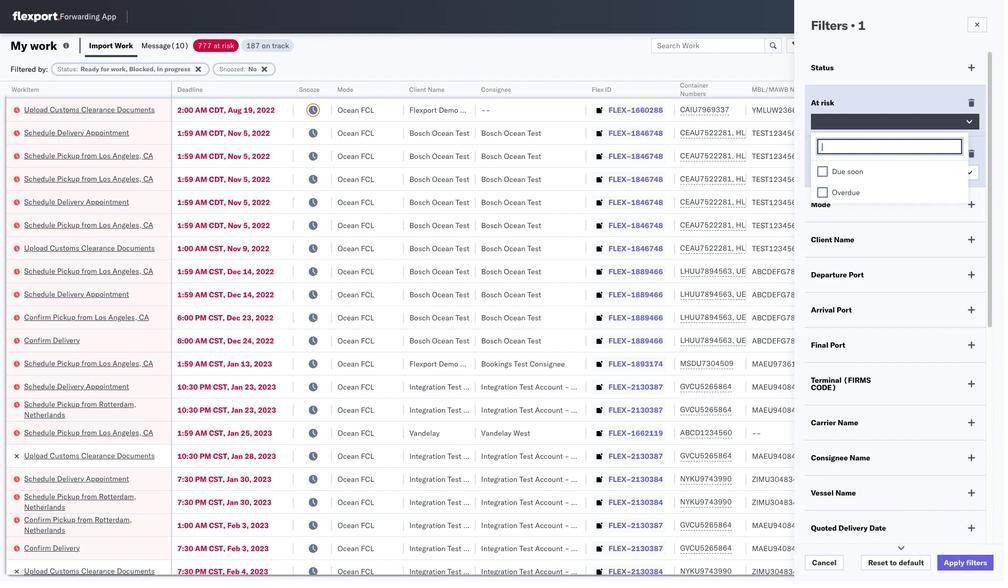 Task type: vqa. For each thing, say whether or not it's contained in the screenshot.
first pieces from the bottom of the page
no



Task type: locate. For each thing, give the bounding box(es) containing it.
7:30 pm cst, feb 4, 2023
[[177, 567, 268, 576]]

1
[[858, 17, 865, 33]]

5 hlxu6269489, from the top
[[736, 220, 790, 230]]

clearance for 4th upload customs clearance documents link from the bottom
[[81, 105, 115, 114]]

1 vertical spatial 14,
[[243, 290, 254, 299]]

3 clearance from the top
[[81, 451, 115, 460]]

--
[[481, 105, 490, 115], [752, 428, 761, 438]]

1 horizontal spatial numbers
[[790, 86, 816, 93]]

Search Shipments (/) text field
[[803, 9, 904, 25]]

customs for second upload customs clearance documents link from the top
[[50, 243, 79, 253]]

777
[[198, 41, 212, 50]]

angeles, for 3rd schedule pickup from los angeles, ca link
[[113, 220, 141, 230]]

6 schedule from the top
[[24, 266, 55, 276]]

flexport for bookings test consignee
[[409, 359, 437, 369]]

abcdefg78456546
[[752, 267, 822, 276], [752, 290, 822, 299], [752, 313, 822, 322], [752, 336, 822, 345]]

jaehyung
[[890, 382, 921, 392]]

schedule pickup from rotterdam, netherlands link
[[24, 399, 157, 420], [24, 491, 157, 512]]

name inside button
[[428, 86, 445, 93]]

demo left bookings
[[439, 359, 458, 369]]

ca for confirm pickup from los angeles, ca button
[[139, 312, 149, 322]]

my work
[[10, 38, 57, 53]]

schedule for 3rd schedule pickup from los angeles, ca link
[[24, 220, 55, 230]]

0 vertical spatial demo
[[439, 105, 458, 115]]

flex-2130387 for confirm pickup from rotterdam, netherlands
[[609, 521, 663, 530]]

ca for 4th schedule pickup from los angeles, ca button from the bottom of the page
[[143, 220, 153, 230]]

14, for schedule delivery appointment
[[243, 290, 254, 299]]

3 cdt, from the top
[[209, 151, 226, 161]]

1 ocean fcl from the top
[[338, 105, 374, 115]]

port right final
[[830, 340, 845, 350]]

rotterdam,
[[99, 399, 136, 409], [99, 492, 136, 501], [95, 515, 132, 524]]

cst, up 10:30 pm cst, jan 28, 2023
[[209, 428, 225, 438]]

3 10:30 from the top
[[177, 451, 198, 461]]

feb
[[227, 521, 240, 530], [227, 544, 240, 553], [227, 567, 240, 576]]

port for final port
[[830, 340, 845, 350]]

2 vertical spatial netherlands
[[24, 525, 65, 535]]

confirm delivery button down confirm pickup from rotterdam, netherlands
[[24, 543, 80, 554]]

port right "arrival"
[[837, 305, 852, 315]]

demo down client name button in the left top of the page
[[439, 105, 458, 115]]

schedule delivery appointment
[[24, 128, 129, 137], [24, 197, 129, 206], [24, 289, 129, 299], [24, 382, 129, 391], [24, 474, 129, 483]]

1 upload from the top
[[24, 105, 48, 114]]

4 1:59 from the top
[[177, 198, 193, 207]]

7:30 up '1:00 am cst, feb 3, 2023'
[[177, 498, 193, 507]]

from inside confirm pickup from rotterdam, netherlands
[[77, 515, 93, 524]]

1 vertical spatial 3,
[[242, 544, 249, 553]]

9 ocean fcl from the top
[[338, 290, 374, 299]]

0 vertical spatial confirm delivery button
[[24, 335, 80, 346]]

vandelay
[[409, 428, 440, 438], [481, 428, 512, 438]]

1 horizontal spatial client
[[811, 235, 832, 244]]

4 customs from the top
[[50, 566, 79, 576]]

cdt,
[[209, 105, 226, 115], [209, 128, 226, 138], [209, 151, 226, 161], [209, 174, 226, 184], [209, 198, 226, 207], [209, 221, 226, 230]]

no down 187
[[248, 65, 257, 73]]

ca inside the confirm pickup from los angeles, ca link
[[139, 312, 149, 322]]

flexport demo consignee for -
[[409, 105, 495, 115]]

feb down '1:00 am cst, feb 3, 2023'
[[227, 544, 240, 553]]

0 horizontal spatial client name
[[409, 86, 445, 93]]

schedule pickup from los angeles, ca for fifth schedule pickup from los angeles, ca link from the top
[[24, 359, 153, 368]]

2 upload customs clearance documents from the top
[[24, 243, 155, 253]]

1 vertical spatial nyku9743990
[[680, 497, 732, 507]]

netherlands inside confirm pickup from rotterdam, netherlands
[[24, 525, 65, 535]]

5,
[[243, 128, 250, 138], [243, 151, 250, 161], [243, 174, 250, 184], [243, 198, 250, 207], [243, 221, 250, 230]]

4 1889466 from the top
[[631, 336, 663, 345]]

schedule for second schedule pickup from los angeles, ca link
[[24, 174, 55, 183]]

flex-2130387
[[609, 382, 663, 392], [609, 405, 663, 415], [609, 451, 663, 461], [609, 521, 663, 530], [609, 544, 663, 553]]

0 vertical spatial 1:59 am cst, dec 14, 2022
[[177, 267, 274, 276]]

cst, down 7:30 am cst, feb 3, 2023
[[208, 567, 225, 576]]

feb up 7:30 am cst, feb 3, 2023
[[227, 521, 240, 530]]

Search Work text field
[[651, 38, 765, 53]]

pickup
[[57, 151, 80, 160], [57, 174, 80, 183], [57, 220, 80, 230], [57, 266, 80, 276], [53, 312, 75, 322], [57, 359, 80, 368], [57, 399, 80, 409], [57, 428, 80, 437], [57, 492, 80, 501], [53, 515, 75, 524]]

0 vertical spatial 3,
[[242, 521, 249, 530]]

-- down consignee button
[[481, 105, 490, 115]]

gaurav jawla
[[890, 105, 934, 115], [890, 128, 934, 138], [890, 151, 934, 161], [890, 198, 934, 207]]

flexport
[[409, 105, 437, 115], [409, 359, 437, 369]]

ceau7522281, hlxu6269489, hlxu8034992
[[680, 128, 843, 137], [680, 151, 843, 161], [680, 174, 843, 184], [680, 197, 843, 207], [680, 220, 843, 230], [680, 243, 843, 253]]

1 horizontal spatial client name
[[811, 235, 854, 244]]

resize handle column header for mode
[[392, 81, 404, 581]]

23, for schedule delivery appointment
[[245, 382, 256, 392]]

1 vertical spatial flexport
[[409, 359, 437, 369]]

3 schedule pickup from los angeles, ca link from the top
[[24, 220, 153, 230]]

1 vertical spatial upload customs clearance documents button
[[24, 243, 155, 254]]

1 horizontal spatial status
[[811, 63, 834, 72]]

3 schedule from the top
[[24, 174, 55, 183]]

flex-2130387 button
[[592, 380, 665, 394], [592, 380, 665, 394], [592, 403, 665, 417], [592, 403, 665, 417], [592, 449, 665, 463], [592, 449, 665, 463], [592, 518, 665, 533], [592, 518, 665, 533], [592, 541, 665, 556], [592, 541, 665, 556]]

0 vertical spatial 2130384
[[631, 474, 663, 484]]

4 schedule delivery appointment button from the top
[[24, 381, 129, 393]]

port right the departure
[[849, 270, 864, 280]]

pm down 10:30 pm cst, jan 28, 2023
[[195, 474, 207, 484]]

0 vertical spatial client
[[409, 86, 426, 93]]

0 vertical spatial flexport demo consignee
[[409, 105, 495, 115]]

3 karl from the top
[[571, 451, 585, 461]]

demo for -
[[439, 105, 458, 115]]

gvcu5265864
[[680, 382, 732, 391], [680, 405, 732, 414], [680, 451, 732, 461], [680, 520, 732, 530], [680, 543, 732, 553]]

gaurav for upload customs clearance documents
[[890, 105, 914, 115]]

5 appointment from the top
[[86, 474, 129, 483]]

1 vertical spatial 1:00
[[177, 521, 193, 530]]

forwarding app
[[60, 12, 116, 22]]

20 ocean fcl from the top
[[338, 544, 374, 553]]

1 vertical spatial 23,
[[245, 382, 256, 392]]

6 hlxu8034992 from the top
[[791, 243, 843, 253]]

5 ceau7522281, hlxu6269489, hlxu8034992 from the top
[[680, 220, 843, 230]]

6 am from the top
[[195, 221, 207, 230]]

7 schedule from the top
[[24, 289, 55, 299]]

in
[[157, 65, 163, 73]]

numbers
[[790, 86, 816, 93], [680, 90, 706, 98]]

23, up 24,
[[242, 313, 254, 322]]

from for 3rd schedule pickup from los angeles, ca link
[[82, 220, 97, 230]]

apply
[[944, 558, 964, 568]]

upload for 1st upload customs clearance documents link from the bottom of the page
[[24, 566, 48, 576]]

schedule pickup from rotterdam, netherlands button
[[24, 399, 157, 421], [24, 491, 157, 513]]

1:00 for 1:00 am cst, feb 3, 2023
[[177, 521, 193, 530]]

netherlands for 10:30
[[24, 410, 65, 419]]

2023 right 25,
[[254, 428, 272, 438]]

3 1846748 from the top
[[631, 174, 663, 184]]

rotterdam, inside confirm pickup from rotterdam, netherlands
[[95, 515, 132, 524]]

4 appointment from the top
[[86, 382, 129, 391]]

1 vertical spatial 10:30 pm cst, jan 23, 2023
[[177, 405, 276, 415]]

0 vertical spatial upload customs clearance documents button
[[24, 104, 155, 116]]

appointment for 1:59 am cst, dec 14, 2022
[[86, 289, 129, 299]]

0 vertical spatial schedule pickup from rotterdam, netherlands button
[[24, 399, 157, 421]]

no up overdue
[[823, 168, 832, 177]]

customs for 1st upload customs clearance documents link from the bottom of the page
[[50, 566, 79, 576]]

1 horizontal spatial vandelay
[[481, 428, 512, 438]]

1 jawla from the top
[[916, 105, 934, 115]]

from for first schedule pickup from los angeles, ca link from the bottom of the page
[[82, 428, 97, 437]]

1 vertical spatial 2130384
[[631, 498, 663, 507]]

7:30 pm cst, jan 30, 2023 down 10:30 pm cst, jan 28, 2023
[[177, 474, 272, 484]]

1:59
[[177, 128, 193, 138], [177, 151, 193, 161], [177, 174, 193, 184], [177, 198, 193, 207], [177, 221, 193, 230], [177, 267, 193, 276], [177, 290, 193, 299], [177, 359, 193, 369], [177, 428, 193, 438]]

2 vertical spatial 10:30
[[177, 451, 198, 461]]

5 1:59 from the top
[[177, 221, 193, 230]]

0 vertical spatial no
[[248, 65, 257, 73]]

ocean fcl
[[338, 105, 374, 115], [338, 128, 374, 138], [338, 151, 374, 161], [338, 174, 374, 184], [338, 198, 374, 207], [338, 221, 374, 230], [338, 244, 374, 253], [338, 267, 374, 276], [338, 290, 374, 299], [338, 313, 374, 322], [338, 336, 374, 345], [338, 359, 374, 369], [338, 382, 374, 392], [338, 405, 374, 415], [338, 428, 374, 438], [338, 451, 374, 461], [338, 474, 374, 484], [338, 498, 374, 507], [338, 521, 374, 530], [338, 544, 374, 553], [338, 567, 374, 576]]

1 vertical spatial flex-2130384
[[609, 498, 663, 507]]

2 flex- from the top
[[609, 128, 631, 138]]

from inside the confirm pickup from los angeles, ca link
[[77, 312, 93, 322]]

work,
[[111, 65, 128, 73]]

7:30 down 7:30 am cst, feb 3, 2023
[[177, 567, 193, 576]]

1:59 am cdt, nov 5, 2022 for first schedule pickup from los angeles, ca link from the top of the page
[[177, 151, 270, 161]]

2130387 for schedule pickup from rotterdam, netherlands
[[631, 405, 663, 415]]

2 vertical spatial rotterdam,
[[95, 515, 132, 524]]

1:59 am cst, dec 14, 2022 for schedule pickup from los angeles, ca
[[177, 267, 274, 276]]

1:59 am cst, dec 14, 2022 down 1:00 am cst, nov 9, 2022
[[177, 267, 274, 276]]

0 vertical spatial client name
[[409, 86, 445, 93]]

6 ocean fcl from the top
[[338, 221, 374, 230]]

quoted delivery date
[[811, 524, 886, 533]]

2 ocean fcl from the top
[[338, 128, 374, 138]]

uetu5238478
[[736, 266, 787, 276], [736, 290, 787, 299], [736, 313, 787, 322], [736, 336, 787, 345]]

upload customs clearance documents button
[[24, 104, 155, 116], [24, 243, 155, 254]]

4 upload from the top
[[24, 566, 48, 576]]

1:59 am cst, dec 14, 2022 for schedule delivery appointment
[[177, 290, 274, 299]]

1 vertical spatial schedule pickup from rotterdam, netherlands link
[[24, 491, 157, 512]]

gaurav
[[890, 105, 914, 115], [890, 128, 914, 138], [890, 151, 914, 161], [890, 198, 914, 207]]

2 30, from the top
[[240, 498, 252, 507]]

: for status
[[76, 65, 78, 73]]

client
[[409, 86, 426, 93], [811, 235, 832, 244]]

14, down 9,
[[243, 267, 254, 276]]

gaurav jawla for schedule pickup from los angeles, ca
[[890, 151, 934, 161]]

0 vertical spatial zimu3048342
[[752, 474, 802, 484]]

2 test123456 from the top
[[752, 151, 796, 161]]

None checkbox
[[817, 166, 828, 177]]

none checkbox inside 'list box'
[[817, 166, 828, 177]]

jaehyung choi - test origin agent
[[890, 382, 1004, 392]]

demo
[[439, 105, 458, 115], [439, 359, 458, 369]]

0 vertical spatial feb
[[227, 521, 240, 530]]

None text field
[[821, 143, 961, 152]]

0 horizontal spatial :
[[76, 65, 78, 73]]

documents for second upload customs clearance documents link from the top
[[117, 243, 155, 253]]

feb left 4,
[[227, 567, 240, 576]]

10:30 pm cst, jan 23, 2023 down the 1:59 am cst, jan 13, 2023
[[177, 382, 276, 392]]

2 ceau7522281, from the top
[[680, 151, 734, 161]]

resize handle column header for workitem
[[158, 81, 171, 581]]

hlxu8034992 down overdue
[[791, 220, 843, 230]]

11 resize handle column header from the left
[[977, 81, 990, 581]]

2 vertical spatial 2130384
[[631, 567, 663, 576]]

numbers up 'at'
[[790, 86, 816, 93]]

cst, up 8:00 am cst, dec 24, 2022
[[208, 313, 225, 322]]

numbers for mbl/mawb numbers
[[790, 86, 816, 93]]

numbers inside container numbers
[[680, 90, 706, 98]]

1 vertical spatial rotterdam,
[[99, 492, 136, 501]]

upload for 3rd upload customs clearance documents link from the top
[[24, 451, 48, 460]]

1 vandelay from the left
[[409, 428, 440, 438]]

1 confirm delivery button from the top
[[24, 335, 80, 346]]

pickup for sixth schedule pickup from los angeles, ca button from the top of the page
[[57, 428, 80, 437]]

1 vertical spatial no
[[823, 168, 832, 177]]

1 schedule pickup from rotterdam, netherlands link from the top
[[24, 399, 157, 420]]

0 vertical spatial schedule pickup from rotterdam, netherlands
[[24, 399, 136, 419]]

2 clearance from the top
[[81, 243, 115, 253]]

5 karl from the top
[[571, 498, 585, 507]]

1 vertical spatial snoozed
[[811, 149, 841, 158]]

6 cdt, from the top
[[209, 221, 226, 230]]

0 horizontal spatial --
[[481, 105, 490, 115]]

lagerfeld
[[587, 382, 618, 392], [587, 405, 618, 415], [587, 451, 618, 461], [587, 474, 618, 484], [587, 498, 618, 507], [587, 521, 618, 530], [587, 544, 618, 553], [587, 567, 618, 576]]

30, up '1:00 am cst, feb 3, 2023'
[[240, 498, 252, 507]]

0 vertical spatial mode
[[338, 86, 354, 93]]

3,
[[242, 521, 249, 530], [242, 544, 249, 553]]

import work
[[89, 41, 133, 50]]

confirm pickup from los angeles, ca button
[[24, 312, 149, 323]]

jan up '1:00 am cst, feb 3, 2023'
[[227, 498, 238, 507]]

dec
[[227, 267, 241, 276], [227, 290, 241, 299], [227, 313, 240, 322], [227, 336, 241, 345]]

187 on track
[[246, 41, 289, 50]]

10:30 down the 1:59 am cst, jan 13, 2023
[[177, 382, 198, 392]]

schedule delivery appointment link for 1:59 am cdt, nov 5, 2022
[[24, 196, 129, 207]]

forwarding
[[60, 12, 100, 22]]

confirm pickup from rotterdam, netherlands
[[24, 515, 132, 535]]

6 test123456 from the top
[[752, 244, 796, 253]]

feb for 1:00 am cst, feb 3, 2023
[[227, 521, 240, 530]]

23,
[[242, 313, 254, 322], [245, 382, 256, 392], [245, 405, 256, 415]]

0 vertical spatial port
[[849, 270, 864, 280]]

2 5, from the top
[[243, 151, 250, 161]]

2 confirm delivery link from the top
[[24, 543, 80, 553]]

2023 right 13,
[[254, 359, 272, 369]]

1 lhuu7894563, uetu5238478 from the top
[[680, 266, 787, 276]]

0 horizontal spatial client
[[409, 86, 426, 93]]

0 vertical spatial 1:00
[[177, 244, 193, 253]]

2 vertical spatial nyku9743990
[[680, 567, 732, 576]]

7:30 up 7:30 pm cst, feb 4, 2023
[[177, 544, 193, 553]]

1:59 am cst, dec 14, 2022 up the 6:00 pm cst, dec 23, 2022
[[177, 290, 274, 299]]

confirm delivery down confirm pickup from los angeles, ca button
[[24, 335, 80, 345]]

4 hlxu8034992 from the top
[[791, 197, 843, 207]]

2 vertical spatial port
[[830, 340, 845, 350]]

bookings
[[481, 359, 512, 369]]

schedule delivery appointment for 1:59 am cdt, nov 5, 2022
[[24, 197, 129, 206]]

1:59 for 5th schedule pickup from los angeles, ca button from the bottom
[[177, 174, 193, 184]]

los for second schedule pickup from los angeles, ca button from the bottom of the page
[[99, 359, 111, 368]]

5 flex-2130387 from the top
[[609, 544, 663, 553]]

customs for 3rd upload customs clearance documents link from the top
[[50, 451, 79, 460]]

hlxu8034992 up overdue
[[791, 174, 843, 184]]

ca for second schedule pickup from los angeles, ca button from the bottom of the page
[[143, 359, 153, 368]]

3 lhuu7894563, from the top
[[680, 313, 734, 322]]

schedule pickup from rotterdam, netherlands for 10:30 pm cst, jan 23, 2023
[[24, 399, 136, 419]]

vandelay west
[[481, 428, 530, 438]]

6 hlxu6269489, from the top
[[736, 243, 790, 253]]

0 horizontal spatial vandelay
[[409, 428, 440, 438]]

3 7:30 from the top
[[177, 544, 193, 553]]

21 ocean fcl from the top
[[338, 567, 374, 576]]

23, up 25,
[[245, 405, 256, 415]]

0 horizontal spatial mode
[[338, 86, 354, 93]]

0 horizontal spatial no
[[248, 65, 257, 73]]

0 vertical spatial 30,
[[240, 474, 252, 484]]

1 vertical spatial demo
[[439, 359, 458, 369]]

pm
[[195, 313, 207, 322], [200, 382, 211, 392], [200, 405, 211, 415], [200, 451, 211, 461], [195, 474, 207, 484], [195, 498, 207, 507], [195, 567, 207, 576]]

hlxu8034992 down 'due'
[[791, 197, 843, 207]]

angeles, for second schedule pickup from los angeles, ca link
[[113, 174, 141, 183]]

0 horizontal spatial numbers
[[680, 90, 706, 98]]

-- right abcd1234560
[[752, 428, 761, 438]]

pickup for second schedule pickup from los angeles, ca button from the bottom of the page
[[57, 359, 80, 368]]

client inside button
[[409, 86, 426, 93]]

confirm delivery link down confirm pickup from rotterdam, netherlands
[[24, 543, 80, 553]]

24,
[[243, 336, 254, 345]]

action
[[967, 41, 990, 50]]

1 2130387 from the top
[[631, 382, 663, 392]]

1 3, from the top
[[242, 521, 249, 530]]

confirm delivery button down confirm pickup from los angeles, ca button
[[24, 335, 80, 346]]

0 vertical spatial risk
[[222, 41, 234, 50]]

flex id button
[[586, 83, 664, 94]]

cancel button
[[805, 555, 844, 571]]

appointment
[[86, 128, 129, 137], [86, 197, 129, 206], [86, 289, 129, 299], [86, 382, 129, 391], [86, 474, 129, 483]]

pickup for 5th schedule pickup from los angeles, ca button from the bottom
[[57, 174, 80, 183]]

netherlands for 1:00
[[24, 525, 65, 535]]

from for fifth schedule pickup from los angeles, ca link from the top
[[82, 359, 97, 368]]

list box containing due soon
[[811, 161, 968, 203]]

1 vertical spatial netherlands
[[24, 502, 65, 512]]

hlxu8034992 up 'due'
[[791, 151, 843, 161]]

3 ceau7522281, from the top
[[680, 174, 734, 184]]

0 vertical spatial 7:30 pm cst, jan 30, 2023
[[177, 474, 272, 484]]

pm down 1:59 am cst, jan 25, 2023
[[200, 451, 211, 461]]

0 horizontal spatial snoozed
[[219, 65, 244, 73]]

hlxu8034992 up the departure
[[791, 243, 843, 253]]

upload for 4th upload customs clearance documents link from the bottom
[[24, 105, 48, 114]]

-
[[481, 105, 486, 115], [486, 105, 490, 115], [565, 382, 569, 392], [940, 382, 945, 392], [565, 405, 569, 415], [752, 428, 757, 438], [757, 428, 761, 438], [565, 451, 569, 461], [565, 474, 569, 484], [565, 498, 569, 507], [565, 521, 569, 530], [565, 544, 569, 553], [565, 567, 569, 576]]

None checkbox
[[817, 187, 828, 198]]

1 horizontal spatial snoozed
[[811, 149, 841, 158]]

0 vertical spatial 10:30 pm cst, jan 23, 2023
[[177, 382, 276, 392]]

1 5, from the top
[[243, 128, 250, 138]]

3 confirm from the top
[[24, 515, 51, 524]]

hlxu6269489,
[[736, 128, 790, 137], [736, 151, 790, 161], [736, 174, 790, 184], [736, 197, 790, 207], [736, 220, 790, 230], [736, 243, 790, 253]]

snoozed
[[219, 65, 244, 73], [811, 149, 841, 158]]

1 vertical spatial schedule pickup from rotterdam, netherlands button
[[24, 491, 157, 513]]

2 abcdefg78456546 from the top
[[752, 290, 822, 299]]

2 lhuu7894563, uetu5238478 from the top
[[680, 290, 787, 299]]

schedule pickup from los angeles, ca button
[[24, 150, 153, 162], [24, 173, 153, 185], [24, 220, 153, 231], [24, 266, 153, 277], [24, 358, 153, 370], [24, 427, 153, 439]]

: left ready
[[76, 65, 78, 73]]

1 1:00 from the top
[[177, 244, 193, 253]]

1 vertical spatial 1:59 am cst, dec 14, 2022
[[177, 290, 274, 299]]

1 vertical spatial risk
[[821, 98, 834, 108]]

7:30 pm cst, jan 30, 2023 up '1:00 am cst, feb 3, 2023'
[[177, 498, 272, 507]]

feb for 7:30 pm cst, feb 4, 2023
[[227, 567, 240, 576]]

1 vertical spatial client
[[811, 235, 832, 244]]

0 horizontal spatial risk
[[222, 41, 234, 50]]

cst, up 1:59 am cst, jan 25, 2023
[[213, 405, 229, 415]]

1 vertical spatial 10:30
[[177, 405, 198, 415]]

4,
[[241, 567, 248, 576]]

3, up 7:30 am cst, feb 3, 2023
[[242, 521, 249, 530]]

1 vertical spatial feb
[[227, 544, 240, 553]]

upload
[[24, 105, 48, 114], [24, 243, 48, 253], [24, 451, 48, 460], [24, 566, 48, 576]]

7:30 down 10:30 pm cst, jan 28, 2023
[[177, 474, 193, 484]]

2 flex-2130387 from the top
[[609, 405, 663, 415]]

jan down 10:30 pm cst, jan 28, 2023
[[227, 474, 238, 484]]

13 am from the top
[[195, 521, 207, 530]]

10:30 down 1:59 am cst, jan 25, 2023
[[177, 451, 198, 461]]

2023 down 28,
[[253, 474, 272, 484]]

pm down the 1:59 am cst, jan 13, 2023
[[200, 382, 211, 392]]

4 hlxu6269489, from the top
[[736, 197, 790, 207]]

confirm delivery link down confirm pickup from los angeles, ca button
[[24, 335, 80, 345]]

4 am from the top
[[195, 174, 207, 184]]

0 vertical spatial rotterdam,
[[99, 399, 136, 409]]

7 flex- from the top
[[609, 244, 631, 253]]

mode button
[[332, 83, 394, 94]]

nyku9743990
[[680, 474, 732, 484], [680, 497, 732, 507], [680, 567, 732, 576]]

rotterdam, for 10:30 pm cst, jan 23, 2023
[[99, 399, 136, 409]]

0 vertical spatial snoozed
[[219, 65, 244, 73]]

upload customs clearance documents for 1st upload customs clearance documents link from the bottom of the page
[[24, 566, 155, 576]]

2 vertical spatial feb
[[227, 567, 240, 576]]

6:00 pm cst, dec 23, 2022
[[177, 313, 274, 322]]

jawla for upload customs clearance documents
[[916, 105, 934, 115]]

10:30 pm cst, jan 23, 2023 up 1:59 am cst, jan 25, 2023
[[177, 405, 276, 415]]

0 vertical spatial 14,
[[243, 267, 254, 276]]

angeles, for fifth schedule pickup from los angeles, ca link from the top
[[113, 359, 141, 368]]

flex-1893174 button
[[592, 356, 665, 371], [592, 356, 665, 371]]

1:59 am cst, dec 14, 2022
[[177, 267, 274, 276], [177, 290, 274, 299]]

1 vertical spatial confirm delivery button
[[24, 543, 80, 554]]

lhuu7894563,
[[680, 266, 734, 276], [680, 290, 734, 299], [680, 313, 734, 322], [680, 336, 734, 345]]

2 fcl from the top
[[361, 128, 374, 138]]

batch action
[[945, 41, 990, 50]]

schedule pickup from los angeles, ca for first schedule pickup from los angeles, ca link from the top of the page
[[24, 151, 153, 160]]

5, for second schedule pickup from los angeles, ca link
[[243, 174, 250, 184]]

1 netherlands from the top
[[24, 410, 65, 419]]

gvcu5265864 for confirm pickup from rotterdam, netherlands
[[680, 520, 732, 530]]

:
[[76, 65, 78, 73], [244, 65, 246, 73]]

1889466
[[631, 267, 663, 276], [631, 290, 663, 299], [631, 313, 663, 322], [631, 336, 663, 345]]

0 vertical spatial schedule pickup from rotterdam, netherlands link
[[24, 399, 157, 420]]

confirm pickup from rotterdam, netherlands button
[[24, 514, 157, 536]]

0 horizontal spatial status
[[57, 65, 76, 73]]

0 vertical spatial netherlands
[[24, 410, 65, 419]]

0 vertical spatial nyku9743990
[[680, 474, 732, 484]]

2130387 for schedule delivery appointment
[[631, 382, 663, 392]]

2 lhuu7894563, from the top
[[680, 290, 734, 299]]

1:00 am cst, nov 9, 2022
[[177, 244, 270, 253]]

1 vertical spatial confirm delivery
[[24, 543, 80, 553]]

2 vertical spatial 23,
[[245, 405, 256, 415]]

origin
[[962, 382, 983, 392]]

30, down 28,
[[240, 474, 252, 484]]

2 cdt, from the top
[[209, 128, 226, 138]]

am
[[195, 105, 207, 115], [195, 128, 207, 138], [195, 151, 207, 161], [195, 174, 207, 184], [195, 198, 207, 207], [195, 221, 207, 230], [195, 244, 207, 253], [195, 267, 207, 276], [195, 290, 207, 299], [195, 336, 207, 345], [195, 359, 207, 369], [195, 428, 207, 438], [195, 521, 207, 530], [195, 544, 207, 553]]

numbers down container
[[680, 90, 706, 98]]

1 vertical spatial mode
[[811, 200, 831, 209]]

0 vertical spatial flexport
[[409, 105, 437, 115]]

flex-2130387 for schedule delivery appointment
[[609, 382, 663, 392]]

0 vertical spatial confirm delivery link
[[24, 335, 80, 345]]

jawla
[[916, 105, 934, 115], [916, 128, 934, 138], [916, 151, 934, 161], [916, 198, 934, 207]]

risk right 'at'
[[821, 98, 834, 108]]

1:59 for 4th schedule pickup from los angeles, ca button from the top of the page
[[177, 267, 193, 276]]

10:30 pm cst, jan 23, 2023
[[177, 382, 276, 392], [177, 405, 276, 415]]

jan left 13,
[[227, 359, 239, 369]]

0 vertical spatial flex-2130384
[[609, 474, 663, 484]]

2 schedule pickup from rotterdam, netherlands button from the top
[[24, 491, 157, 513]]

2023 down the 1:59 am cst, jan 13, 2023
[[258, 382, 276, 392]]

9,
[[243, 244, 250, 253]]

status left ready
[[57, 65, 76, 73]]

1 vertical spatial confirm delivery link
[[24, 543, 80, 553]]

2023 up '1:00 am cst, feb 3, 2023'
[[253, 498, 272, 507]]

flex-2130387 for confirm delivery
[[609, 544, 663, 553]]

2 flex-1846748 from the top
[[609, 151, 663, 161]]

21 flex- from the top
[[609, 567, 631, 576]]

1 vertical spatial port
[[837, 305, 852, 315]]

19,
[[244, 105, 255, 115]]

cst, down 10:30 pm cst, jan 28, 2023
[[208, 474, 225, 484]]

1 horizontal spatial no
[[823, 168, 832, 177]]

risk
[[222, 41, 234, 50], [821, 98, 834, 108]]

0 vertical spatial confirm delivery
[[24, 335, 80, 345]]

1 10:30 from the top
[[177, 382, 198, 392]]

status up mbl/mawb numbers button
[[811, 63, 834, 72]]

2 demo from the top
[[439, 359, 458, 369]]

4 integration from the top
[[481, 474, 517, 484]]

1 vertical spatial flexport demo consignee
[[409, 359, 495, 369]]

2 schedule delivery appointment link from the top
[[24, 196, 129, 207]]

1 vertical spatial client name
[[811, 235, 854, 244]]

snoozed up 'due'
[[811, 149, 841, 158]]

1:59 for second schedule pickup from los angeles, ca button from the bottom of the page
[[177, 359, 193, 369]]

1 horizontal spatial :
[[244, 65, 246, 73]]

vandelay for vandelay west
[[481, 428, 512, 438]]

10 am from the top
[[195, 336, 207, 345]]

: up deadline 'button'
[[244, 65, 246, 73]]

los for 5th schedule pickup from los angeles, ca button from the bottom
[[99, 174, 111, 183]]

schedule pickup from los angeles, ca for 3rd schedule pickup from los angeles, ca link
[[24, 220, 153, 230]]

2023 up 7:30 am cst, feb 3, 2023
[[251, 521, 269, 530]]

2 schedule pickup from los angeles, ca link from the top
[[24, 173, 153, 184]]

hlxu8034992 down 'at'
[[791, 128, 843, 137]]

maeu9408431 for schedule delivery appointment
[[752, 382, 805, 392]]

vessel
[[811, 488, 834, 498]]

resize handle column header for client name
[[463, 81, 476, 581]]

due
[[832, 167, 845, 176]]

import
[[89, 41, 113, 50]]

ready
[[81, 65, 99, 73]]

status for status
[[811, 63, 834, 72]]

: for snoozed
[[244, 65, 246, 73]]

confirm pickup from los angeles, ca
[[24, 312, 149, 322]]

14, up the 6:00 pm cst, dec 23, 2022
[[243, 290, 254, 299]]

0 vertical spatial 10:30
[[177, 382, 198, 392]]

8:00 am cst, dec 24, 2022
[[177, 336, 274, 345]]

1 vertical spatial zimu3048342
[[752, 498, 802, 507]]

2 vertical spatial flex-2130384
[[609, 567, 663, 576]]

11 flex- from the top
[[609, 336, 631, 345]]

21 fcl from the top
[[361, 567, 374, 576]]

cdt, for second schedule pickup from los angeles, ca link
[[209, 174, 226, 184]]

1 flex-1889466 from the top
[[609, 267, 663, 276]]

carrier name
[[811, 418, 858, 428]]

8 account from the top
[[535, 567, 563, 576]]

1 vertical spatial schedule pickup from rotterdam, netherlands
[[24, 492, 136, 512]]

1 vertical spatial 30,
[[240, 498, 252, 507]]

rotterdam, for 1:00 am cst, feb 3, 2023
[[95, 515, 132, 524]]

1:59 am cdt, nov 5, 2022 for 1:59 am cdt, nov 5, 2022 schedule delivery appointment link
[[177, 198, 270, 207]]

from for first schedule pickup from los angeles, ca link from the top of the page
[[82, 151, 97, 160]]

2 vertical spatial zimu3048342
[[752, 567, 802, 576]]

2 customs from the top
[[50, 243, 79, 253]]

3 fcl from the top
[[361, 151, 374, 161]]

3, up 4,
[[242, 544, 249, 553]]

12 ocean fcl from the top
[[338, 359, 374, 369]]

snoozed for snoozed
[[811, 149, 841, 158]]

pickup inside confirm pickup from rotterdam, netherlands
[[53, 515, 75, 524]]

1 confirm delivery from the top
[[24, 335, 80, 345]]

3 flex-1846748 from the top
[[609, 174, 663, 184]]

1 vertical spatial 7:30 pm cst, jan 30, 2023
[[177, 498, 272, 507]]

reset to default
[[868, 558, 924, 568]]

1 vertical spatial --
[[752, 428, 761, 438]]

2023 right 28,
[[258, 451, 276, 461]]

10:30 up 1:59 am cst, jan 25, 2023
[[177, 405, 198, 415]]

1 flex-2130387 from the top
[[609, 382, 663, 392]]

confirm delivery down confirm pickup from rotterdam, netherlands
[[24, 543, 80, 553]]

1 schedule delivery appointment from the top
[[24, 128, 129, 137]]

maeu9408431 for schedule pickup from rotterdam, netherlands
[[752, 405, 805, 415]]

resize handle column header
[[158, 81, 171, 581], [281, 81, 294, 581], [320, 81, 332, 581], [392, 81, 404, 581], [463, 81, 476, 581], [574, 81, 586, 581], [662, 81, 675, 581], [734, 81, 747, 581], [872, 81, 885, 581], [944, 81, 957, 581], [977, 81, 990, 581]]

10:30 pm cst, jan 28, 2023
[[177, 451, 276, 461]]

23, down 13,
[[245, 382, 256, 392]]

confirm
[[24, 312, 51, 322], [24, 335, 51, 345], [24, 515, 51, 524], [24, 543, 51, 553]]

6 1:59 from the top
[[177, 267, 193, 276]]

snoozed up deadline 'button'
[[219, 65, 244, 73]]

list box
[[811, 161, 968, 203]]

risk right at
[[222, 41, 234, 50]]



Task type: describe. For each thing, give the bounding box(es) containing it.
documents for 1st upload customs clearance documents link from the bottom of the page
[[117, 566, 155, 576]]

flex-1893174
[[609, 359, 663, 369]]

schedule for schedule delivery appointment link for 1:59 am cst, dec 14, 2022
[[24, 289, 55, 299]]

ca for 5th schedule pickup from los angeles, ca button from the bottom
[[143, 174, 153, 183]]

apply filters
[[944, 558, 987, 568]]

pickup for 1st schedule pickup from los angeles, ca button from the top of the page
[[57, 151, 80, 160]]

2 zimu3048342 from the top
[[752, 498, 802, 507]]

1 upload customs clearance documents link from the top
[[24, 104, 155, 115]]

gvcu5265864 for schedule pickup from rotterdam, netherlands
[[680, 405, 732, 414]]

1 horizontal spatial --
[[752, 428, 761, 438]]

14 flex- from the top
[[609, 405, 631, 415]]

2023 right 4,
[[250, 567, 268, 576]]

cst, up the 6:00 pm cst, dec 23, 2022
[[209, 290, 225, 299]]

0 vertical spatial 23,
[[242, 313, 254, 322]]

consignee name
[[811, 453, 870, 463]]

gaurav for schedule delivery appointment
[[890, 198, 914, 207]]

schedule delivery appointment button for 1:59 am cst, dec 14, 2022
[[24, 289, 129, 300]]

cdt, for 1:59 am cdt, nov 5, 2022 schedule delivery appointment link
[[209, 198, 226, 207]]

2 integration from the top
[[481, 405, 517, 415]]

my
[[10, 38, 27, 53]]

3 uetu5238478 from the top
[[736, 313, 787, 322]]

schedule for first schedule pickup from los angeles, ca link from the bottom of the page
[[24, 428, 55, 437]]

container
[[680, 81, 708, 89]]

jawla for schedule delivery appointment
[[916, 198, 934, 207]]

pm down 7:30 am cst, feb 3, 2023
[[195, 567, 207, 576]]

1 lagerfeld from the top
[[587, 382, 618, 392]]

flex-1660288
[[609, 105, 663, 115]]

pm right 6:00
[[195, 313, 207, 322]]

rotterdam, for 7:30 pm cst, jan 30, 2023
[[99, 492, 136, 501]]

10:30 for schedule delivery appointment
[[177, 382, 198, 392]]

filtered by:
[[10, 64, 48, 74]]

resize handle column header for flex id
[[662, 81, 675, 581]]

flexport for --
[[409, 105, 437, 115]]

ca for sixth schedule pickup from los angeles, ca button from the top of the page
[[143, 428, 153, 437]]

jan down 13,
[[231, 382, 243, 392]]

los for 4th schedule pickup from los angeles, ca button from the bottom of the page
[[99, 220, 111, 230]]

13 flex- from the top
[[609, 382, 631, 392]]

schedule pickup from los angeles, ca for second schedule pickup from los angeles, ca link
[[24, 174, 153, 183]]

confirm delivery for 1st confirm delivery link from the top
[[24, 335, 80, 345]]

port for arrival port
[[837, 305, 852, 315]]

19 fcl from the top
[[361, 521, 374, 530]]

dec down 1:00 am cst, nov 9, 2022
[[227, 267, 241, 276]]

4 lhuu7894563, uetu5238478 from the top
[[680, 336, 787, 345]]

mbl/mawb numbers button
[[747, 83, 874, 94]]

1 1846748 from the top
[[631, 128, 663, 138]]

1:59 for 1:59 am cdt, nov 5, 2022 'schedule delivery appointment' button
[[177, 198, 193, 207]]

6 integration test account - karl lagerfeld from the top
[[481, 521, 618, 530]]

at
[[811, 98, 819, 108]]

2 upload customs clearance documents link from the top
[[24, 243, 155, 253]]

5 schedule delivery appointment button from the top
[[24, 473, 129, 485]]

12 fcl from the top
[[361, 359, 374, 369]]

batch
[[945, 41, 965, 50]]

arrival port
[[811, 305, 852, 315]]

agent
[[985, 382, 1004, 392]]

23, for schedule pickup from rotterdam, netherlands
[[245, 405, 256, 415]]

20 fcl from the top
[[361, 544, 374, 553]]

9 fcl from the top
[[361, 290, 374, 299]]

17 fcl from the top
[[361, 474, 374, 484]]

from for second schedule pickup from los angeles, ca link
[[82, 174, 97, 183]]

schedule pickup from rotterdam, netherlands link for 10:30
[[24, 399, 157, 420]]

4 1846748 from the top
[[631, 198, 663, 207]]

schedule delivery appointment button for 1:59 am cdt, nov 5, 2022
[[24, 196, 129, 208]]

13,
[[241, 359, 252, 369]]

1:00 am cst, feb 3, 2023
[[177, 521, 269, 530]]

flex-1662119
[[609, 428, 663, 438]]

confirm delivery for 2nd confirm delivery link from the top of the page
[[24, 543, 80, 553]]

final
[[811, 340, 828, 350]]

final port
[[811, 340, 845, 350]]

cst, down 1:59 am cst, jan 25, 2023
[[213, 451, 229, 461]]

upload customs clearance documents for second upload customs clearance documents link from the top
[[24, 243, 155, 253]]

dec up 8:00 am cst, dec 24, 2022
[[227, 313, 240, 322]]

los for confirm pickup from los angeles, ca button
[[95, 312, 106, 322]]

5 schedule delivery appointment from the top
[[24, 474, 129, 483]]

message
[[141, 41, 171, 50]]

resize handle column header for consignee
[[574, 81, 586, 581]]

12 am from the top
[[195, 428, 207, 438]]

soon
[[847, 167, 863, 176]]

pickup for 'schedule pickup from rotterdam, netherlands' button associated with 10:30 pm cst, jan 23, 2023
[[57, 399, 80, 409]]

maeu9736123
[[752, 359, 805, 369]]

3, for 7:30 am cst, feb 3, 2023
[[242, 544, 249, 553]]

departure port
[[811, 270, 864, 280]]

1 fcl from the top
[[361, 105, 374, 115]]

10 schedule from the top
[[24, 399, 55, 409]]

work
[[115, 41, 133, 50]]

4 schedule pickup from los angeles, ca link from the top
[[24, 266, 153, 276]]

container numbers
[[680, 81, 708, 98]]

(10)
[[171, 41, 189, 50]]

snooze
[[299, 86, 320, 93]]

consignee button
[[476, 83, 576, 94]]

documents for 4th upload customs clearance documents link from the bottom
[[117, 105, 155, 114]]

ymluw236679313
[[752, 105, 819, 115]]

blocked,
[[129, 65, 155, 73]]

1 account from the top
[[535, 382, 563, 392]]

4 schedule pickup from los angeles, ca button from the top
[[24, 266, 153, 277]]

message (10)
[[141, 41, 189, 50]]

18 fcl from the top
[[361, 498, 374, 507]]

filters
[[811, 17, 848, 33]]

3 flex- from the top
[[609, 151, 631, 161]]

netherlands for 7:30
[[24, 502, 65, 512]]

3 integration test account - karl lagerfeld from the top
[[481, 451, 618, 461]]

consignee inside consignee button
[[481, 86, 511, 93]]

10 resize handle column header from the left
[[944, 81, 957, 581]]

1:59 am cst, jan 25, 2023
[[177, 428, 272, 438]]

numbers for container numbers
[[680, 90, 706, 98]]

5 schedule delivery appointment link from the top
[[24, 473, 129, 484]]

deadline button
[[172, 83, 283, 94]]

1 uetu5238478 from the top
[[736, 266, 787, 276]]

abcd1234560
[[680, 428, 732, 437]]

cst, up 7:30 pm cst, feb 4, 2023
[[209, 544, 225, 553]]

progress
[[164, 65, 191, 73]]

work
[[30, 38, 57, 53]]

upload customs clearance documents for 4th upload customs clearance documents link from the bottom
[[24, 105, 155, 114]]

1 confirm delivery link from the top
[[24, 335, 80, 345]]

3 abcdefg78456546 from the top
[[752, 313, 822, 322]]

3 zimu3048342 from the top
[[752, 567, 802, 576]]

workitem
[[12, 86, 39, 93]]

2 hlxu8034992 from the top
[[791, 151, 843, 161]]

schedule pickup from rotterdam, netherlands button for 10:30 pm cst, jan 23, 2023
[[24, 399, 157, 421]]

3 am from the top
[[195, 151, 207, 161]]

gaurav for schedule pickup from los angeles, ca
[[890, 151, 914, 161]]

angeles, for 4th schedule pickup from los angeles, ca link
[[113, 266, 141, 276]]

2 confirm delivery button from the top
[[24, 543, 80, 554]]

1:59 for 1st schedule pickup from los angeles, ca button from the top of the page
[[177, 151, 193, 161]]

confirm inside confirm pickup from rotterdam, netherlands
[[24, 515, 51, 524]]

3 nyku9743990 from the top
[[680, 567, 732, 576]]

pickup for the confirm pickup from rotterdam, netherlands button
[[53, 515, 75, 524]]

1 lhuu7894563, from the top
[[680, 266, 734, 276]]

msdu7304509
[[680, 359, 734, 368]]

pickup for 4th schedule pickup from los angeles, ca button from the bottom of the page
[[57, 220, 80, 230]]

cst, down 1:00 am cst, nov 9, 2022
[[209, 267, 225, 276]]

2 1846748 from the top
[[631, 151, 663, 161]]

forwarding app link
[[13, 12, 116, 22]]

3 schedule pickup from los angeles, ca button from the top
[[24, 220, 153, 231]]

ca for 4th schedule pickup from los angeles, ca button from the top of the page
[[143, 266, 153, 276]]

angeles, for first schedule pickup from los angeles, ca link from the top of the page
[[113, 151, 141, 160]]

overdue
[[832, 188, 860, 197]]

actions
[[963, 86, 985, 93]]

upload for second upload customs clearance documents link from the top
[[24, 243, 48, 253]]

dec left 24,
[[227, 336, 241, 345]]

1 7:30 pm cst, jan 30, 2023 from the top
[[177, 474, 272, 484]]

appointment for 1:59 am cdt, nov 5, 2022
[[86, 197, 129, 206]]

confirm pickup from rotterdam, netherlands link
[[24, 514, 157, 535]]

los for 1st schedule pickup from los angeles, ca button from the top of the page
[[99, 151, 111, 160]]

11 am from the top
[[195, 359, 207, 369]]

2130387 for confirm pickup from rotterdam, netherlands
[[631, 521, 663, 530]]

deadline
[[177, 86, 203, 93]]

1 integration test account - karl lagerfeld from the top
[[481, 382, 618, 392]]

customs for 4th upload customs clearance documents link from the bottom
[[50, 105, 79, 114]]

los for sixth schedule pickup from los angeles, ca button from the top of the page
[[99, 428, 111, 437]]

4 7:30 from the top
[[177, 567, 193, 576]]

app
[[102, 12, 116, 22]]

filters
[[966, 558, 987, 568]]

jan left 25,
[[227, 428, 239, 438]]

for
[[101, 65, 109, 73]]

gvcu5265864 for schedule delivery appointment
[[680, 382, 732, 391]]

client name inside button
[[409, 86, 445, 93]]

1 flex-1846748 from the top
[[609, 128, 663, 138]]

1:59 for 1:59 am cst, dec 14, 2022 'schedule delivery appointment' button
[[177, 290, 193, 299]]

resize handle column header for container numbers
[[734, 81, 747, 581]]

10:30 for schedule pickup from rotterdam, netherlands
[[177, 405, 198, 415]]

workitem button
[[6, 83, 161, 94]]

filtered
[[10, 64, 36, 74]]

flex
[[592, 86, 604, 93]]

1893174
[[631, 359, 663, 369]]

9 flex- from the top
[[609, 290, 631, 299]]

3 1889466 from the top
[[631, 313, 663, 322]]

1 abcdefg78456546 from the top
[[752, 267, 822, 276]]

25,
[[241, 428, 252, 438]]

pickup for confirm pickup from los angeles, ca button
[[53, 312, 75, 322]]

gaurav jawla for schedule delivery appointment
[[890, 198, 934, 207]]

jan up 25,
[[231, 405, 243, 415]]

2:00
[[177, 105, 193, 115]]

1 schedule pickup from los angeles, ca link from the top
[[24, 150, 153, 161]]

777 at risk
[[198, 41, 234, 50]]

3 gvcu5265864 from the top
[[680, 451, 732, 461]]

confirm pickup from los angeles, ca link
[[24, 312, 149, 322]]

at
[[213, 41, 220, 50]]

2023 up 1:59 am cst, jan 25, 2023
[[258, 405, 276, 415]]

cst, up 7:30 am cst, feb 3, 2023
[[209, 521, 225, 530]]

5 ocean fcl from the top
[[338, 198, 374, 207]]

vandelay for vandelay
[[409, 428, 440, 438]]

1 confirm from the top
[[24, 312, 51, 322]]

port for departure port
[[849, 270, 864, 280]]

2 flex-2130384 from the top
[[609, 498, 663, 507]]

4 ceau7522281, from the top
[[680, 197, 734, 207]]

6 schedule pickup from los angeles, ca link from the top
[[24, 427, 153, 438]]

1 upload customs clearance documents button from the top
[[24, 104, 155, 116]]

1 ceau7522281, from the top
[[680, 128, 734, 137]]

from for the confirm pickup from los angeles, ca link on the bottom of the page
[[77, 312, 93, 322]]

15 flex- from the top
[[609, 428, 631, 438]]

16 fcl from the top
[[361, 451, 374, 461]]

1660288
[[631, 105, 663, 115]]

los for 4th schedule pickup from los angeles, ca button from the top of the page
[[99, 266, 111, 276]]

1 hlxu8034992 from the top
[[791, 128, 843, 137]]

2 karl from the top
[[571, 405, 585, 415]]

cst, up '1:00 am cst, feb 3, 2023'
[[208, 498, 225, 507]]

cst, left 9,
[[209, 244, 225, 253]]

ca for 1st schedule pickup from los angeles, ca button from the top of the page
[[143, 151, 153, 160]]

3, for 1:00 am cst, feb 3, 2023
[[242, 521, 249, 530]]

14 fcl from the top
[[361, 405, 374, 415]]

1 horizontal spatial risk
[[821, 98, 834, 108]]

client name button
[[404, 83, 465, 94]]

feb for 7:30 am cst, feb 3, 2023
[[227, 544, 240, 553]]

jan left 28,
[[231, 451, 243, 461]]

2 7:30 pm cst, jan 30, 2023 from the top
[[177, 498, 272, 507]]

container numbers button
[[675, 79, 736, 98]]

from for 4th schedule pickup from los angeles, ca link
[[82, 266, 97, 276]]

1 zimu3048342 from the top
[[752, 474, 802, 484]]

2:00 am cdt, aug 19, 2022
[[177, 105, 275, 115]]

aug
[[228, 105, 242, 115]]

10:30 pm cst, jan 23, 2023 for schedule pickup from rotterdam, netherlands
[[177, 405, 276, 415]]

2 uetu5238478 from the top
[[736, 290, 787, 299]]

1 horizontal spatial mode
[[811, 200, 831, 209]]

2023 down '1:00 am cst, feb 3, 2023'
[[251, 544, 269, 553]]

bookings test consignee
[[481, 359, 565, 369]]

3 account from the top
[[535, 451, 563, 461]]

15 ocean fcl from the top
[[338, 428, 374, 438]]

none checkbox inside 'list box'
[[817, 187, 828, 198]]

4 abcdefg78456546 from the top
[[752, 336, 822, 345]]

5 integration test account - karl lagerfeld from the top
[[481, 498, 618, 507]]

5 schedule pickup from los angeles, ca link from the top
[[24, 358, 153, 369]]

8:00
[[177, 336, 193, 345]]

no inside button
[[823, 168, 832, 177]]

departure
[[811, 270, 847, 280]]

flexport. image
[[13, 12, 60, 22]]

track
[[272, 41, 289, 50]]

choi
[[923, 382, 938, 392]]

documents for 3rd upload customs clearance documents link from the top
[[117, 451, 155, 460]]

upload customs clearance documents for 3rd upload customs clearance documents link from the top
[[24, 451, 155, 460]]

5 ceau7522281, from the top
[[680, 220, 734, 230]]

schedule for fifth schedule pickup from los angeles, ca link from the top
[[24, 359, 55, 368]]

2 jawla from the top
[[916, 128, 934, 138]]

schedule pickup from los angeles, ca for 4th schedule pickup from los angeles, ca link
[[24, 266, 153, 276]]

dec up the 6:00 pm cst, dec 23, 2022
[[227, 290, 241, 299]]

5, for first schedule pickup from los angeles, ca link from the top of the page
[[243, 151, 250, 161]]

quoted
[[811, 524, 837, 533]]

west
[[513, 428, 530, 438]]

4 lagerfeld from the top
[[587, 474, 618, 484]]

2 schedule pickup from los angeles, ca button from the top
[[24, 173, 153, 185]]

mode inside 'button'
[[338, 86, 354, 93]]

gvcu5265864 for confirm delivery
[[680, 543, 732, 553]]

snoozed : no
[[219, 65, 257, 73]]

1 flex- from the top
[[609, 105, 631, 115]]

pm up 1:59 am cst, jan 25, 2023
[[200, 405, 211, 415]]

at risk
[[811, 98, 834, 108]]

6 integration from the top
[[481, 521, 517, 530]]

1 1:59 am cdt, nov 5, 2022 from the top
[[177, 128, 270, 138]]

7 integration test account - karl lagerfeld from the top
[[481, 544, 618, 553]]

1:59 am cst, jan 13, 2023
[[177, 359, 272, 369]]

import work button
[[85, 34, 137, 57]]

cst, up the 1:59 am cst, jan 13, 2023
[[209, 336, 225, 345]]

5, for 1:59 am cdt, nov 5, 2022 schedule delivery appointment link
[[243, 198, 250, 207]]

1 flex-2130384 from the top
[[609, 474, 663, 484]]

5 5, from the top
[[243, 221, 250, 230]]

batch action button
[[929, 38, 997, 53]]

operator
[[890, 86, 915, 93]]

12 flex- from the top
[[609, 359, 631, 369]]

3 hlxu6269489, from the top
[[736, 174, 790, 184]]

pm up '1:00 am cst, feb 3, 2023'
[[195, 498, 207, 507]]

on
[[262, 41, 270, 50]]

cst, down the 1:59 am cst, jan 13, 2023
[[213, 382, 229, 392]]

6:00
[[177, 313, 193, 322]]

caiu7969337
[[680, 105, 729, 114]]

4 fcl from the top
[[361, 174, 374, 184]]

schedule for first schedule pickup from los angeles, ca link from the top of the page
[[24, 151, 55, 160]]

0 vertical spatial --
[[481, 105, 490, 115]]

default
[[899, 558, 924, 568]]

cst, down 8:00 am cst, dec 24, 2022
[[209, 359, 225, 369]]



